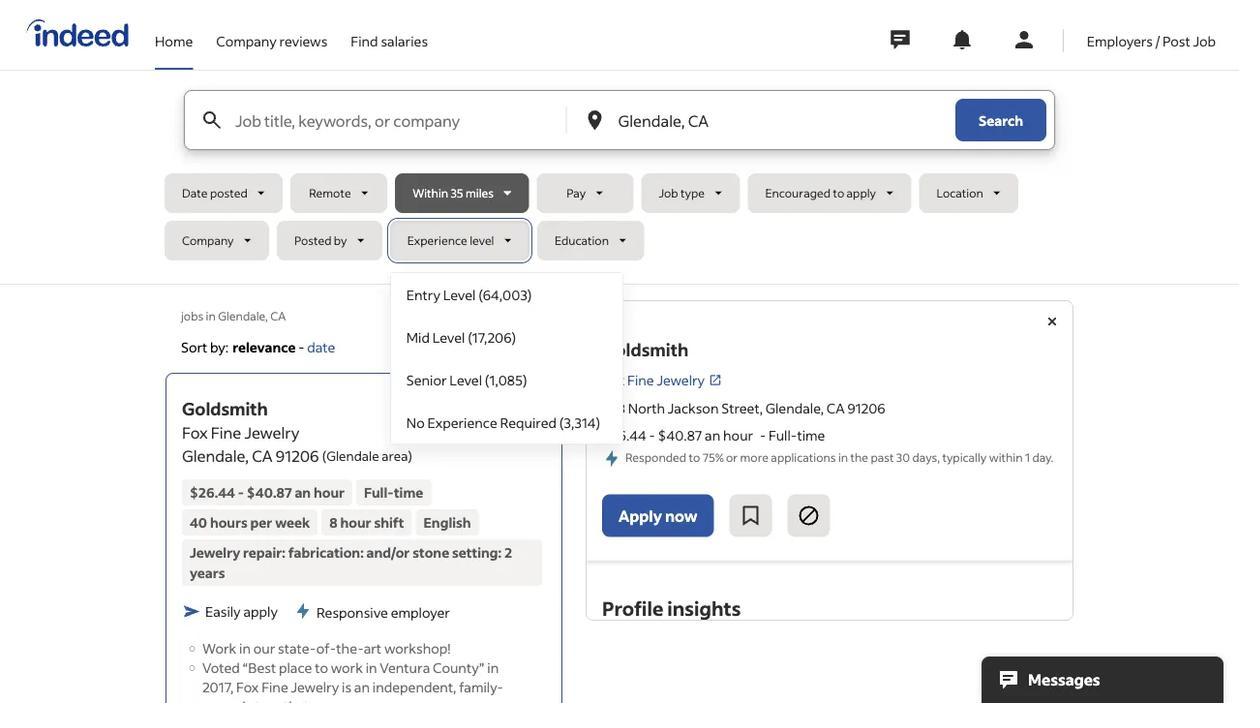 Task type: describe. For each thing, give the bounding box(es) containing it.
date
[[182, 185, 208, 200]]

employers / post job
[[1088, 32, 1217, 49]]

senior level (1,085)
[[407, 371, 528, 388]]

in left our
[[239, 639, 251, 657]]

remote button
[[291, 173, 388, 213]]

date link
[[307, 338, 336, 356]]

more
[[741, 449, 769, 464]]

encouraged to apply button
[[748, 173, 912, 213]]

fox fine jewelry link
[[603, 370, 723, 391]]

fox inside goldsmith fox fine jewelry glendale, ca 91206 ( glendale area )
[[182, 423, 208, 443]]

to for apply
[[833, 185, 845, 200]]

$40.87 for $26.44 - $40.87 an hour - full-time
[[658, 427, 703, 444]]

close job details image
[[1041, 310, 1065, 333]]

(1,085)
[[485, 371, 528, 388]]

encouraged to apply
[[766, 185, 877, 200]]

company reviews link
[[216, 0, 328, 66]]

shift
[[374, 514, 404, 531]]

within
[[413, 185, 449, 200]]

encouraged
[[766, 185, 831, 200]]

our
[[254, 639, 275, 657]]

within
[[990, 449, 1023, 464]]

area
[[382, 447, 408, 464]]

- left date
[[299, 338, 305, 356]]

type
[[681, 185, 705, 200]]

setting:
[[452, 544, 502, 561]]

entry level (64,003) link
[[391, 273, 623, 316]]

experience level
[[408, 233, 494, 248]]

sort
[[181, 338, 208, 356]]

to for 75%
[[689, 449, 701, 464]]

fox inside the work in our state-of-the-art workshop! voted "best place to work in ventura county" in 2017, fox fine jewelry is an independent, family- owned store that…
[[236, 678, 259, 695]]

the
[[851, 449, 869, 464]]

40
[[190, 514, 207, 531]]

company button
[[165, 221, 269, 261]]

mid
[[407, 328, 430, 346]]

91206 for goldsmith
[[276, 446, 319, 466]]

8
[[330, 514, 338, 531]]

employer
[[391, 603, 450, 621]]

and/or
[[367, 544, 410, 561]]

level for entry
[[443, 286, 476, 303]]

senior level (1,085) link
[[391, 358, 623, 401]]

in up 'by:'
[[206, 308, 216, 323]]

hour for $26.44 - $40.87 an hour - full-time
[[724, 427, 754, 444]]

owned
[[202, 697, 246, 703]]

employers
[[1088, 32, 1154, 49]]

fox fine jewelry
[[603, 371, 705, 389]]

303 north jackson street, glendale, ca 91206
[[603, 399, 886, 417]]

job type button
[[642, 173, 740, 213]]

state-
[[278, 639, 317, 657]]

level
[[470, 233, 494, 248]]

location button
[[920, 173, 1019, 213]]

/
[[1156, 32, 1161, 49]]

goldsmith for goldsmith fox fine jewelry glendale, ca 91206 ( glendale area )
[[182, 397, 268, 420]]

experience inside menu
[[428, 414, 498, 431]]

75%
[[703, 449, 724, 464]]

of-
[[317, 639, 336, 657]]

hour for $26.44 - $40.87 an hour
[[314, 484, 345, 501]]

typically
[[943, 449, 987, 464]]

no experience required (3,314)
[[407, 414, 601, 431]]

(64,003)
[[479, 286, 532, 303]]

applications
[[771, 449, 836, 464]]

that…
[[284, 697, 323, 703]]

within 35 miles
[[413, 185, 494, 200]]

apply
[[619, 506, 662, 526]]

job inside job type popup button
[[659, 185, 679, 200]]

by:
[[210, 338, 229, 356]]

account image
[[1013, 28, 1036, 51]]

1
[[1026, 449, 1031, 464]]

40 hours per week
[[190, 514, 310, 531]]

reviews
[[280, 32, 328, 49]]

88,726
[[468, 340, 503, 355]]

level for mid
[[433, 328, 465, 346]]

full-time
[[364, 484, 424, 501]]

- up more
[[760, 427, 766, 444]]

in down art at the left of page
[[366, 659, 377, 676]]

within 35 miles button
[[395, 173, 529, 213]]

posted
[[210, 185, 248, 200]]

hours
[[210, 514, 248, 531]]

glendale, for goldsmith
[[182, 446, 249, 466]]

an for $26.44 - $40.87 an hour - full-time
[[705, 427, 721, 444]]

jewelry inside jewelry repair: fabrication: and/or stone setting: 2 years
[[190, 544, 240, 561]]

messages button
[[982, 657, 1224, 703]]

goldsmith button
[[182, 397, 268, 420]]

not interested image
[[798, 504, 821, 528]]

in left the
[[839, 449, 849, 464]]

jobs in glendale, ca
[[181, 308, 286, 323]]

$40.87 for $26.44 - $40.87 an hour
[[247, 484, 292, 501]]

jewelry up "jackson"
[[657, 371, 705, 389]]

home
[[155, 32, 193, 49]]

ventura
[[380, 659, 430, 676]]

0 vertical spatial full-
[[769, 427, 798, 444]]

profile
[[603, 595, 664, 621]]

goldsmith fox fine jewelry glendale, ca 91206 ( glendale area )
[[182, 397, 412, 466]]

)
[[408, 447, 412, 464]]

glendale
[[327, 447, 379, 464]]

fine inside the work in our state-of-the-art workshop! voted "best place to work in ventura county" in 2017, fox fine jewelry is an independent, family- owned store that…
[[262, 678, 288, 695]]

independent,
[[373, 678, 457, 695]]

find
[[351, 32, 378, 49]]

north
[[628, 399, 666, 417]]

Edit location text field
[[615, 91, 902, 149]]

or
[[727, 449, 738, 464]]

an for $26.44 - $40.87 an hour
[[295, 484, 311, 501]]

jewelry repair: fabrication: and/or stone setting: 2 years
[[190, 544, 513, 582]]

$26.44 - $40.87 an hour
[[190, 484, 345, 501]]

(
[[322, 447, 327, 464]]

experience inside dropdown button
[[408, 233, 468, 248]]

jewelry inside goldsmith fox fine jewelry glendale, ca 91206 ( glendale area )
[[245, 423, 300, 443]]

by
[[334, 233, 347, 248]]

messages
[[1029, 670, 1101, 690]]

fabrication:
[[288, 544, 364, 561]]

$26.44 - $40.87 an hour - full-time
[[603, 427, 826, 444]]



Task type: vqa. For each thing, say whether or not it's contained in the screenshot.
Education group
no



Task type: locate. For each thing, give the bounding box(es) containing it.
91206 inside goldsmith fox fine jewelry glendale, ca 91206 ( glendale area )
[[276, 446, 319, 466]]

goldsmith for goldsmith
[[603, 339, 689, 361]]

hour up or
[[724, 427, 754, 444]]

30
[[897, 449, 911, 464]]

0 horizontal spatial apply
[[244, 603, 278, 620]]

fox
[[603, 371, 625, 389], [182, 423, 208, 443], [236, 678, 259, 695]]

$26.44 up 40 on the bottom left of page
[[190, 484, 235, 501]]

an up 75%
[[705, 427, 721, 444]]

goldsmith down 'by:'
[[182, 397, 268, 420]]

date posted button
[[165, 173, 283, 213]]

1 horizontal spatial fine
[[262, 678, 288, 695]]

miles
[[466, 185, 494, 200]]

$40.87
[[658, 427, 703, 444], [247, 484, 292, 501]]

0 vertical spatial fine
[[628, 371, 654, 389]]

fox up 303
[[603, 371, 625, 389]]

to left 75%
[[689, 449, 701, 464]]

work in our state-of-the-art workshop! voted "best place to work in ventura county" in 2017, fox fine jewelry is an independent, family- owned store that…
[[202, 639, 503, 703]]

2 vertical spatial glendale,
[[182, 446, 249, 466]]

fine up "north"
[[628, 371, 654, 389]]

2 vertical spatial ca
[[252, 446, 273, 466]]

91206 left (
[[276, 446, 319, 466]]

- up 40 hours per week
[[238, 484, 244, 501]]

search button
[[956, 99, 1047, 141]]

fox down goldsmith button
[[182, 423, 208, 443]]

0 vertical spatial ca
[[271, 308, 286, 323]]

goldsmith inside goldsmith fox fine jewelry glendale, ca 91206 ( glendale area )
[[182, 397, 268, 420]]

-
[[299, 338, 305, 356], [649, 427, 656, 444], [760, 427, 766, 444], [238, 484, 244, 501]]

1 vertical spatial level
[[433, 328, 465, 346]]

fine down goldsmith button
[[211, 423, 241, 443]]

to inside the work in our state-of-the-art workshop! voted "best place to work in ventura county" in 2017, fox fine jewelry is an independent, family- owned store that…
[[315, 659, 328, 676]]

0 vertical spatial jobs
[[181, 308, 204, 323]]

jobs right '88,726' at the left
[[505, 340, 528, 355]]

responsive
[[317, 603, 388, 621]]

91206 up the
[[848, 399, 886, 417]]

easily
[[205, 603, 241, 620]]

1 vertical spatial glendale,
[[766, 399, 824, 417]]

responded to 75% or more applications in the past 30 days, typically within 1 day.
[[626, 449, 1054, 464]]

company down date posted
[[182, 233, 234, 248]]

company reviews
[[216, 32, 328, 49]]

level
[[443, 286, 476, 303], [433, 328, 465, 346], [450, 371, 482, 388]]

None search field
[[165, 90, 1075, 445]]

$40.87 up per
[[247, 484, 292, 501]]

glendale,
[[218, 308, 268, 323], [766, 399, 824, 417], [182, 446, 249, 466]]

apply now
[[619, 506, 698, 526]]

company for company
[[182, 233, 234, 248]]

apply now button
[[603, 495, 714, 537]]

1 horizontal spatial apply
[[847, 185, 877, 200]]

0 vertical spatial 91206
[[848, 399, 886, 417]]

0 horizontal spatial $26.44
[[190, 484, 235, 501]]

to
[[833, 185, 845, 200], [689, 449, 701, 464], [315, 659, 328, 676]]

1 horizontal spatial to
[[689, 449, 701, 464]]

hour
[[724, 427, 754, 444], [314, 484, 345, 501], [340, 514, 372, 531]]

in up family-
[[488, 659, 499, 676]]

1 horizontal spatial $40.87
[[658, 427, 703, 444]]

0 vertical spatial an
[[705, 427, 721, 444]]

apply inside 'dropdown button'
[[847, 185, 877, 200]]

fine up store
[[262, 678, 288, 695]]

level down '88,726' at the left
[[450, 371, 482, 388]]

2 vertical spatial to
[[315, 659, 328, 676]]

fine inside fox fine jewelry link
[[628, 371, 654, 389]]

find salaries link
[[351, 0, 428, 66]]

1 horizontal spatial full-
[[769, 427, 798, 444]]

1 horizontal spatial time
[[798, 427, 826, 444]]

0 vertical spatial glendale,
[[218, 308, 268, 323]]

glendale, up sort by: relevance - date
[[218, 308, 268, 323]]

entry
[[407, 286, 441, 303]]

1 horizontal spatial job
[[1194, 32, 1217, 49]]

now
[[665, 506, 698, 526]]

1 vertical spatial apply
[[244, 603, 278, 620]]

0 horizontal spatial fox
[[182, 423, 208, 443]]

apply up our
[[244, 603, 278, 620]]

1 vertical spatial jobs
[[505, 340, 528, 355]]

1 vertical spatial time
[[394, 484, 424, 501]]

no experience required (3,314) link
[[391, 401, 623, 444]]

time up "applications" on the right of page
[[798, 427, 826, 444]]

date
[[307, 338, 336, 356]]

88,726 jobs
[[468, 340, 528, 355]]

8 hour shift
[[330, 514, 404, 531]]

mid level (17,206) link
[[391, 316, 623, 358]]

glendale, up "applications" on the right of page
[[766, 399, 824, 417]]

jewelry inside the work in our state-of-the-art workshop! voted "best place to work in ventura county" in 2017, fox fine jewelry is an independent, family- owned store that…
[[291, 678, 339, 695]]

search
[[979, 111, 1024, 129]]

$26.44 for $26.44 - $40.87 an hour
[[190, 484, 235, 501]]

1 vertical spatial fine
[[211, 423, 241, 443]]

2 horizontal spatial an
[[705, 427, 721, 444]]

0 horizontal spatial $40.87
[[247, 484, 292, 501]]

salaries
[[381, 32, 428, 49]]

location
[[937, 185, 984, 200]]

ca for 303
[[827, 399, 845, 417]]

2 horizontal spatial fox
[[603, 371, 625, 389]]

0 horizontal spatial to
[[315, 659, 328, 676]]

experience left level
[[408, 233, 468, 248]]

1 vertical spatial goldsmith
[[182, 397, 268, 420]]

$40.87 down "jackson"
[[658, 427, 703, 444]]

no
[[407, 414, 425, 431]]

0 horizontal spatial full-
[[364, 484, 394, 501]]

2 vertical spatial fine
[[262, 678, 288, 695]]

2 vertical spatial level
[[450, 371, 482, 388]]

relevance
[[233, 338, 296, 356]]

0 vertical spatial job
[[1194, 32, 1217, 49]]

job type
[[659, 185, 705, 200]]

0 vertical spatial hour
[[724, 427, 754, 444]]

1 horizontal spatial goldsmith
[[603, 339, 689, 361]]

profile insights
[[603, 595, 741, 621]]

apply right encouraged
[[847, 185, 877, 200]]

work
[[331, 659, 363, 676]]

0 vertical spatial to
[[833, 185, 845, 200]]

an right is
[[354, 678, 370, 695]]

art
[[364, 639, 382, 657]]

91206
[[848, 399, 886, 417], [276, 446, 319, 466]]

in
[[206, 308, 216, 323], [839, 449, 849, 464], [239, 639, 251, 657], [366, 659, 377, 676], [488, 659, 499, 676]]

1 vertical spatial hour
[[314, 484, 345, 501]]

week
[[275, 514, 310, 531]]

experience down the senior level (1,085)
[[428, 414, 498, 431]]

experience level button
[[390, 221, 530, 261]]

menu
[[390, 272, 624, 445]]

ca up the "relevance"
[[271, 308, 286, 323]]

messages unread count 0 image
[[888, 20, 913, 59]]

2017,
[[202, 678, 234, 695]]

senior
[[407, 371, 447, 388]]

job left type on the right
[[659, 185, 679, 200]]

1 horizontal spatial 91206
[[848, 399, 886, 417]]

notifications unread count 0 image
[[951, 28, 974, 51]]

1 vertical spatial ca
[[827, 399, 845, 417]]

2 horizontal spatial fine
[[628, 371, 654, 389]]

0 horizontal spatial fine
[[211, 423, 241, 443]]

glendale, inside goldsmith fox fine jewelry glendale, ca 91206 ( glendale area )
[[182, 446, 249, 466]]

level right entry
[[443, 286, 476, 303]]

1 vertical spatial fox
[[182, 423, 208, 443]]

ca up responded to 75% or more applications in the past 30 days, typically within 1 day.
[[827, 399, 845, 417]]

fine inside goldsmith fox fine jewelry glendale, ca 91206 ( glendale area )
[[211, 423, 241, 443]]

an up week
[[295, 484, 311, 501]]

- up responded
[[649, 427, 656, 444]]

to down of- at the left bottom
[[315, 659, 328, 676]]

post
[[1163, 32, 1191, 49]]

0 vertical spatial fox
[[603, 371, 625, 389]]

1 horizontal spatial jobs
[[505, 340, 528, 355]]

per
[[251, 514, 273, 531]]

1 vertical spatial $40.87
[[247, 484, 292, 501]]

goldsmith group
[[510, 382, 553, 425]]

1 vertical spatial company
[[182, 233, 234, 248]]

2
[[505, 544, 513, 561]]

home link
[[155, 0, 193, 66]]

save this job image
[[739, 504, 763, 528]]

jewelry up that…
[[291, 678, 339, 695]]

glendale, for 303
[[766, 399, 824, 417]]

1 vertical spatial job
[[659, 185, 679, 200]]

day.
[[1033, 449, 1054, 464]]

job
[[1194, 32, 1217, 49], [659, 185, 679, 200]]

2 vertical spatial fox
[[236, 678, 259, 695]]

easily apply
[[205, 603, 278, 620]]

0 horizontal spatial an
[[295, 484, 311, 501]]

303
[[603, 399, 626, 417]]

posted by
[[294, 233, 347, 248]]

pay
[[567, 185, 586, 200]]

0 horizontal spatial jobs
[[181, 308, 204, 323]]

0 vertical spatial company
[[216, 32, 277, 49]]

entry level (64,003)
[[407, 286, 532, 303]]

1 vertical spatial full-
[[364, 484, 394, 501]]

past
[[871, 449, 895, 464]]

hour up 8
[[314, 484, 345, 501]]

ca
[[271, 308, 286, 323], [827, 399, 845, 417], [252, 446, 273, 466]]

ca for goldsmith
[[252, 446, 273, 466]]

apply
[[847, 185, 877, 200], [244, 603, 278, 620]]

1 vertical spatial experience
[[428, 414, 498, 431]]

$26.44 for $26.44 - $40.87 an hour - full-time
[[603, 427, 647, 444]]

jewelry down goldsmith button
[[245, 423, 300, 443]]

2 vertical spatial hour
[[340, 514, 372, 531]]

0 horizontal spatial 91206
[[276, 446, 319, 466]]

education
[[555, 233, 609, 248]]

level right mid
[[433, 328, 465, 346]]

(3,314)
[[560, 414, 601, 431]]

jobs up "sort"
[[181, 308, 204, 323]]

$26.44 down 303
[[603, 427, 647, 444]]

0 horizontal spatial goldsmith
[[182, 397, 268, 420]]

english
[[424, 514, 471, 531]]

responded
[[626, 449, 687, 464]]

0 vertical spatial time
[[798, 427, 826, 444]]

fox inside fox fine jewelry link
[[603, 371, 625, 389]]

posted by button
[[277, 221, 382, 261]]

0 vertical spatial goldsmith
[[603, 339, 689, 361]]

0 vertical spatial $26.44
[[603, 427, 647, 444]]

time up 'shift'
[[394, 484, 424, 501]]

hour right 8
[[340, 514, 372, 531]]

an inside the work in our state-of-the-art workshop! voted "best place to work in ventura county" in 2017, fox fine jewelry is an independent, family- owned store that…
[[354, 678, 370, 695]]

menu inside "search box"
[[390, 272, 624, 445]]

street,
[[722, 399, 763, 417]]

search: Job title, keywords, or company text field
[[232, 91, 565, 149]]

0 vertical spatial level
[[443, 286, 476, 303]]

find salaries
[[351, 32, 428, 49]]

job right post
[[1194, 32, 1217, 49]]

the-
[[336, 639, 364, 657]]

0 horizontal spatial time
[[394, 484, 424, 501]]

2 vertical spatial an
[[354, 678, 370, 695]]

store
[[249, 697, 281, 703]]

to right encouraged
[[833, 185, 845, 200]]

1 vertical spatial $26.44
[[190, 484, 235, 501]]

1 vertical spatial an
[[295, 484, 311, 501]]

posted
[[294, 233, 332, 248]]

1 vertical spatial to
[[689, 449, 701, 464]]

jackson
[[668, 399, 719, 417]]

1 horizontal spatial fox
[[236, 678, 259, 695]]

1 vertical spatial 91206
[[276, 446, 319, 466]]

employers / post job link
[[1088, 0, 1217, 66]]

company for company reviews
[[216, 32, 277, 49]]

time
[[798, 427, 826, 444], [394, 484, 424, 501]]

full- up 'shift'
[[364, 484, 394, 501]]

0 horizontal spatial job
[[659, 185, 679, 200]]

0 vertical spatial experience
[[408, 233, 468, 248]]

1 horizontal spatial an
[[354, 678, 370, 695]]

menu containing entry level (64,003)
[[390, 272, 624, 445]]

jewelry up years
[[190, 544, 240, 561]]

is
[[342, 678, 352, 695]]

0 vertical spatial $40.87
[[658, 427, 703, 444]]

level for senior
[[450, 371, 482, 388]]

goldsmith up 'fox fine jewelry'
[[603, 339, 689, 361]]

91206 for 303
[[848, 399, 886, 417]]

company inside popup button
[[182, 233, 234, 248]]

2 horizontal spatial to
[[833, 185, 845, 200]]

to inside 'dropdown button'
[[833, 185, 845, 200]]

0 vertical spatial apply
[[847, 185, 877, 200]]

job inside the employers / post job link
[[1194, 32, 1217, 49]]

1 horizontal spatial $26.44
[[603, 427, 647, 444]]

ca up $26.44 - $40.87 an hour
[[252, 446, 273, 466]]

jewelry
[[657, 371, 705, 389], [245, 423, 300, 443], [190, 544, 240, 561], [291, 678, 339, 695]]

fox up store
[[236, 678, 259, 695]]

ca inside goldsmith fox fine jewelry glendale, ca 91206 ( glendale area )
[[252, 446, 273, 466]]

years
[[190, 564, 225, 582]]

glendale, down goldsmith button
[[182, 446, 249, 466]]

company left reviews
[[216, 32, 277, 49]]

none search field containing search
[[165, 90, 1075, 445]]

full- up "applications" on the right of page
[[769, 427, 798, 444]]



